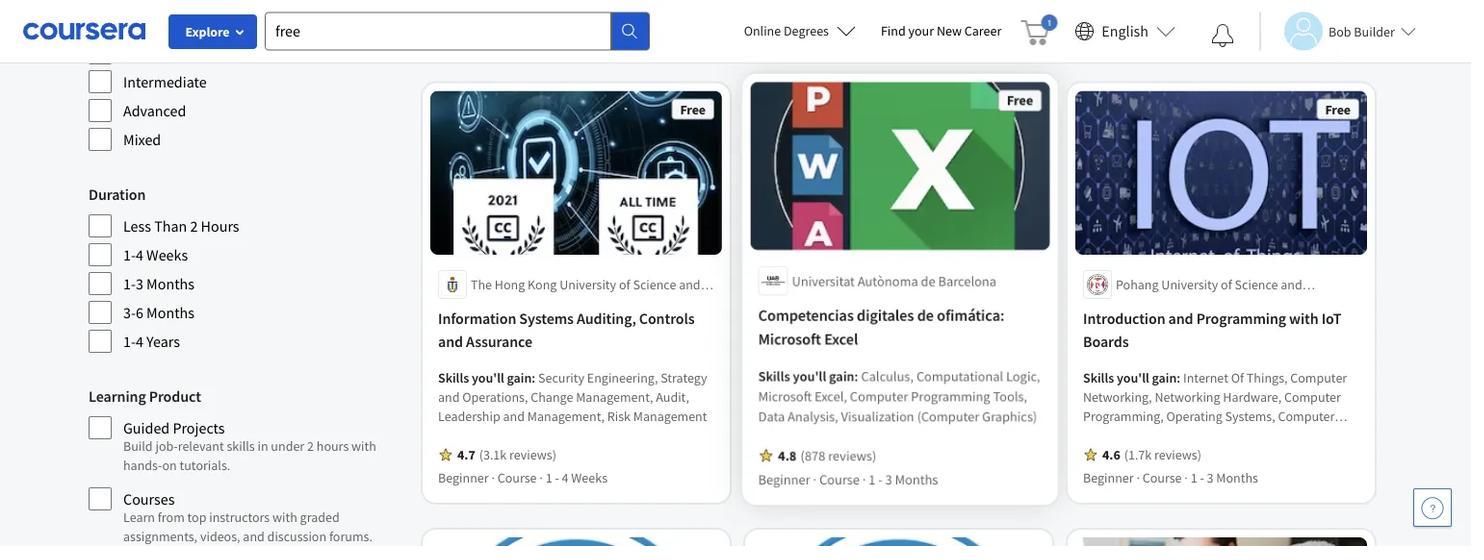 Task type: describe. For each thing, give the bounding box(es) containing it.
controls
[[639, 309, 695, 328]]

ofimática:
[[936, 307, 1003, 327]]

and inside learn from top instructors with graded assignments, videos, and discussion forums.
[[243, 529, 265, 546]]

3 right 'english' button
[[1207, 23, 1214, 40]]

universitat
[[793, 274, 855, 292]]

intermediate
[[123, 72, 207, 91]]

0 vertical spatial weeks
[[894, 23, 930, 40]]

explore
[[185, 23, 230, 40]]

programming up computing,
[[1083, 427, 1160, 445]]

discussion
[[267, 529, 327, 546]]

beginner · course · 1 - 3 months for ofimática:
[[759, 470, 937, 488]]

analysis,
[[788, 408, 838, 425]]

digitales
[[857, 307, 913, 327]]

reviews) for and
[[1154, 447, 1202, 464]]

excel,
[[815, 388, 847, 406]]

1-4 weeks
[[123, 246, 188, 265]]

find
[[881, 22, 906, 39]]

4.6 (1.7k reviews)
[[1102, 447, 1202, 464]]

barcelona
[[937, 274, 995, 292]]

0 vertical spatial management,
[[576, 389, 653, 406]]

leadership
[[438, 408, 500, 425]]

skills
[[227, 438, 255, 455]]

1 left find
[[868, 23, 875, 40]]

4.7 (3.1k reviews)
[[457, 447, 556, 464]]

operating
[[1166, 408, 1223, 425]]

calculus,
[[861, 369, 913, 386]]

programming inside calculus, computational logic, microsoft excel, computer programming tools, data analysis, visualization (computer graphics)
[[910, 388, 989, 406]]

course for introduction
[[1143, 470, 1182, 487]]

new
[[937, 22, 962, 39]]

of
[[1231, 370, 1244, 387]]

assurance
[[466, 332, 532, 351]]

skills you'll gain : for competencias
[[759, 369, 861, 386]]

1 left show notifications image at top right
[[1191, 23, 1197, 40]]

online degrees
[[744, 22, 829, 39]]

risk
[[607, 408, 631, 425]]

tutorials.
[[180, 457, 230, 475]]

skills you'll gain : for information
[[438, 370, 538, 387]]

advanced
[[123, 101, 186, 120]]

skills for competencias
[[759, 369, 791, 386]]

with inside learn from top instructors with graded assignments, videos, and discussion forums.
[[272, 509, 297, 527]]

course left find
[[820, 23, 859, 40]]

reviews) for systems
[[509, 447, 556, 464]]

4.6
[[1102, 447, 1120, 464]]

management
[[633, 408, 707, 425]]

from
[[158, 509, 185, 527]]

autònoma
[[858, 274, 917, 292]]

instructors
[[209, 509, 270, 527]]

visualization
[[841, 408, 913, 425]]

courses
[[123, 490, 175, 509]]

skills for introduction
[[1083, 370, 1114, 387]]

pohang
[[1116, 276, 1159, 294]]

mixed
[[123, 130, 161, 149]]

and inside introduction and programming with iot boards
[[1168, 309, 1193, 328]]

years
[[146, 332, 180, 351]]

duration group
[[89, 183, 403, 354]]

learning product
[[89, 387, 201, 406]]

information systems auditing, controls and assurance
[[438, 309, 695, 351]]

relevant
[[178, 438, 224, 455]]

graded
[[300, 509, 340, 527]]

level
[[89, 12, 123, 31]]

: for digitales
[[854, 369, 858, 386]]

4 left years
[[136, 332, 143, 351]]

4.8 (878 reviews)
[[779, 447, 876, 464]]

computational
[[916, 369, 1001, 386]]

kong
[[528, 276, 557, 294]]

networking
[[1155, 389, 1220, 406]]

guided projects
[[123, 419, 225, 438]]

security
[[538, 370, 584, 387]]

1-4 years
[[123, 332, 180, 351]]

internet of things, computer networking, networking hardware, computer programming, operating systems, computer programming tools, system software, cloud computing, python programming, system programming
[[1083, 370, 1347, 483]]

4 down "security engineering, strategy and operations, change management, audit, leadership and management, risk management"
[[562, 470, 569, 487]]

you'll for introduction
[[1117, 370, 1149, 387]]

introduction and programming with iot boards
[[1083, 309, 1342, 351]]

find your new career link
[[871, 19, 1011, 43]]

than
[[154, 217, 187, 236]]

audit,
[[656, 389, 689, 406]]

iot
[[1322, 309, 1342, 328]]

beginner inside the level group
[[123, 43, 181, 63]]

boards
[[1083, 332, 1129, 351]]

- left show notifications image at top right
[[1200, 23, 1204, 40]]

3 down visualization
[[885, 470, 892, 488]]

hours
[[317, 438, 349, 455]]

: for systems
[[532, 370, 536, 387]]

and inside "pohang university of science and technology(postech)"
[[1281, 276, 1302, 294]]

1- for 1-3 months
[[123, 274, 136, 294]]

show notifications image
[[1211, 24, 1234, 47]]

pohang university of science and technology(postech)
[[1116, 276, 1302, 313]]

strategy
[[661, 370, 707, 387]]

1 vertical spatial system
[[1279, 447, 1320, 464]]

the hong kong university of science and technology
[[471, 276, 701, 313]]

4 down 'less'
[[136, 246, 143, 265]]

reviews) for digitales
[[828, 447, 876, 464]]

course for competencias
[[820, 470, 860, 488]]

tools, inside internet of things, computer networking, networking hardware, computer programming, operating systems, computer programming tools, system software, cloud computing, python programming, system programming
[[1163, 427, 1196, 445]]

data
[[759, 408, 786, 425]]

information systems auditing, controls and assurance link
[[438, 307, 714, 353]]

build
[[123, 438, 153, 455]]

gain for introduction
[[1152, 370, 1177, 387]]

science inside the hong kong university of science and technology
[[633, 276, 676, 294]]

6
[[136, 303, 143, 323]]

2 inside duration group
[[190, 217, 198, 236]]

excel
[[825, 331, 858, 350]]

introduction
[[1083, 309, 1165, 328]]

gain for competencias
[[829, 369, 854, 386]]

1 for information
[[546, 470, 552, 487]]

information
[[438, 309, 516, 328]]

assignments,
[[123, 529, 197, 546]]

change
[[531, 389, 573, 406]]

less than 2 hours
[[123, 217, 239, 236]]

of inside "pohang university of science and technology(postech)"
[[1221, 276, 1232, 294]]

de for autònoma
[[920, 274, 934, 292]]

4.8
[[779, 447, 797, 464]]

builder
[[1354, 23, 1395, 40]]

and inside the hong kong university of science and technology
[[679, 276, 701, 294]]



Task type: vqa. For each thing, say whether or not it's contained in the screenshot.


Task type: locate. For each thing, give the bounding box(es) containing it.
- down 4.6 (1.7k reviews)
[[1200, 470, 1204, 487]]

2 horizontal spatial :
[[1177, 370, 1181, 387]]

microsoft up data
[[759, 388, 812, 406]]

skills
[[759, 369, 791, 386], [438, 370, 469, 387], [1083, 370, 1114, 387]]

2 : from the left
[[532, 370, 536, 387]]

3 skills you'll gain : from the left
[[1083, 370, 1183, 387]]

(878
[[801, 447, 826, 464]]

you'll up 'networking,'
[[1117, 370, 1149, 387]]

course for information
[[498, 470, 537, 487]]

graphics)
[[981, 408, 1035, 425]]

with inside build job-relevant skills in under 2 hours with hands-on tutorials.
[[351, 438, 376, 455]]

videos,
[[200, 529, 240, 546]]

1 of from the left
[[619, 276, 630, 294]]

your
[[908, 22, 934, 39]]

hong
[[495, 276, 525, 294]]

1 horizontal spatial skills
[[759, 369, 791, 386]]

1 horizontal spatial tools,
[[1163, 427, 1196, 445]]

weeks down than
[[146, 246, 188, 265]]

university up auditing,
[[560, 276, 616, 294]]

1 horizontal spatial 2
[[307, 438, 314, 455]]

auditing,
[[577, 309, 636, 328]]

skills you'll gain : up 'networking,'
[[1083, 370, 1183, 387]]

and inside information systems auditing, controls and assurance
[[438, 332, 463, 351]]

weeks down risk
[[571, 470, 608, 487]]

0 horizontal spatial you'll
[[472, 370, 504, 387]]

1 down python
[[1191, 470, 1197, 487]]

0 vertical spatial system
[[1199, 427, 1240, 445]]

computing,
[[1083, 447, 1150, 464]]

free for controls
[[680, 101, 706, 118]]

2 right than
[[190, 217, 198, 236]]

course down 4.8 (878 reviews)
[[820, 470, 860, 488]]

None search field
[[265, 12, 650, 51]]

find your new career
[[881, 22, 1002, 39]]

1- down 3-
[[123, 332, 136, 351]]

online
[[744, 22, 781, 39]]

tools, inside calculus, computational logic, microsoft excel, computer programming tools, data analysis, visualization (computer graphics)
[[991, 388, 1025, 406]]

- for information
[[555, 470, 559, 487]]

1 vertical spatial 1-
[[123, 274, 136, 294]]

skills up leadership
[[438, 370, 469, 387]]

2 you'll from the left
[[472, 370, 504, 387]]

programming up of
[[1196, 309, 1286, 328]]

- down 4.7 (3.1k reviews)
[[555, 470, 559, 487]]

system down cloud
[[1279, 447, 1320, 464]]

of inside the hong kong university of science and technology
[[619, 276, 630, 294]]

(computer
[[916, 408, 978, 425]]

3 down operating
[[1207, 470, 1214, 487]]

1 horizontal spatial :
[[854, 369, 858, 386]]

1
[[868, 23, 875, 40], [1191, 23, 1197, 40], [546, 470, 552, 487], [1191, 470, 1197, 487], [868, 470, 875, 488]]

security engineering, strategy and operations, change management, audit, leadership and management, risk management
[[438, 370, 707, 425]]

- left your
[[877, 23, 882, 40]]

1 science from the left
[[633, 276, 676, 294]]

0 horizontal spatial free
[[680, 101, 706, 118]]

duration
[[89, 185, 146, 204]]

competencias digitales de ofimática: microsoft excel
[[759, 307, 1003, 350]]

course
[[820, 23, 859, 40], [1143, 23, 1182, 40], [498, 470, 537, 487], [1143, 470, 1182, 487], [820, 470, 860, 488]]

0 vertical spatial 2
[[190, 217, 198, 236]]

reviews) right (3.1k
[[509, 447, 556, 464]]

de right digitales
[[916, 307, 933, 327]]

0 horizontal spatial gain
[[507, 370, 532, 387]]

- for introduction
[[1200, 470, 1204, 487]]

2 horizontal spatial you'll
[[1117, 370, 1149, 387]]

1 for competencias
[[868, 470, 875, 488]]

2 skills you'll gain : from the left
[[438, 370, 538, 387]]

technology(postech)
[[1116, 295, 1244, 313]]

logic,
[[1004, 369, 1038, 386]]

university inside the hong kong university of science and technology
[[560, 276, 616, 294]]

guided
[[123, 419, 170, 438]]

1 1- from the top
[[123, 246, 136, 265]]

1 vertical spatial weeks
[[146, 246, 188, 265]]

2
[[190, 217, 198, 236], [307, 438, 314, 455]]

3 up "6"
[[136, 274, 143, 294]]

1 down 4.7 (3.1k reviews)
[[546, 470, 552, 487]]

1- for 1-4 years
[[123, 332, 136, 351]]

university up technology(postech)
[[1161, 276, 1218, 294]]

0 horizontal spatial weeks
[[146, 246, 188, 265]]

3-6 months
[[123, 303, 194, 323]]

science up controls
[[633, 276, 676, 294]]

1 horizontal spatial beginner · course · 1 - 4 weeks
[[761, 23, 930, 40]]

you'll for competencias
[[794, 369, 827, 386]]

skills you'll gain : up operations,
[[438, 370, 538, 387]]

1 for introduction
[[1191, 470, 1197, 487]]

0 horizontal spatial 2
[[190, 217, 198, 236]]

0 vertical spatial tools,
[[991, 388, 1025, 406]]

bob
[[1329, 23, 1351, 40]]

top
[[187, 509, 206, 527]]

2 horizontal spatial free
[[1325, 101, 1351, 118]]

0 horizontal spatial science
[[633, 276, 676, 294]]

hands-
[[123, 457, 162, 475]]

0 horizontal spatial beginner · course · 1 - 4 weeks
[[438, 470, 608, 487]]

course down python
[[1143, 470, 1182, 487]]

de inside competencias digitales de ofimática: microsoft excel
[[916, 307, 933, 327]]

1 horizontal spatial weeks
[[571, 470, 608, 487]]

tools, up python
[[1163, 427, 1196, 445]]

skills you'll gain : up the excel,
[[759, 369, 861, 386]]

university inside "pohang university of science and technology(postech)"
[[1161, 276, 1218, 294]]

free for ofimática:
[[1005, 96, 1031, 114]]

learn from top instructors with graded assignments, videos, and discussion forums.
[[123, 509, 372, 546]]

skills you'll gain : for introduction
[[1083, 370, 1183, 387]]

introduction and programming with iot boards link
[[1083, 307, 1359, 353]]

in
[[258, 438, 268, 455]]

tools, up graphics)
[[991, 388, 1025, 406]]

2 1- from the top
[[123, 274, 136, 294]]

level group
[[89, 10, 403, 152]]

learning
[[89, 387, 146, 406]]

with up discussion
[[272, 509, 297, 527]]

computer inside calculus, computational logic, microsoft excel, computer programming tools, data analysis, visualization (computer graphics)
[[850, 388, 907, 406]]

3 inside duration group
[[136, 274, 143, 294]]

programming, down 'networking,'
[[1083, 408, 1164, 425]]

of up auditing,
[[619, 276, 630, 294]]

2 inside build job-relevant skills in under 2 hours with hands-on tutorials.
[[307, 438, 314, 455]]

2 left hours
[[307, 438, 314, 455]]

3 1- from the top
[[123, 332, 136, 351]]

1 horizontal spatial programming,
[[1195, 447, 1276, 464]]

1 horizontal spatial reviews)
[[828, 447, 876, 464]]

management, down change
[[527, 408, 605, 425]]

1 horizontal spatial skills you'll gain :
[[759, 369, 861, 386]]

beginner · course · 1 - 4 weeks
[[761, 23, 930, 40], [438, 470, 608, 487]]

0 horizontal spatial skills you'll gain :
[[438, 370, 538, 387]]

microsoft inside competencias digitales de ofimática: microsoft excel
[[759, 331, 822, 350]]

2 microsoft from the top
[[759, 388, 812, 406]]

0 vertical spatial microsoft
[[759, 331, 822, 350]]

beginner · course · 1 - 3 months for with
[[1083, 470, 1258, 487]]

- for competencias
[[878, 470, 882, 488]]

you'll up operations,
[[472, 370, 504, 387]]

3 you'll from the left
[[1117, 370, 1149, 387]]

tools,
[[991, 388, 1025, 406], [1163, 427, 1196, 445]]

3 skills from the left
[[1083, 370, 1114, 387]]

2 horizontal spatial gain
[[1152, 370, 1177, 387]]

1 vertical spatial beginner · course · 1 - 4 weeks
[[438, 470, 608, 487]]

0 horizontal spatial programming,
[[1083, 408, 1164, 425]]

of up introduction and programming with iot boards link
[[1221, 276, 1232, 294]]

2 university from the left
[[1161, 276, 1218, 294]]

shopping cart: 1 item image
[[1021, 14, 1057, 45]]

0 vertical spatial beginner · course · 1 - 4 weeks
[[761, 23, 930, 40]]

de for digitales
[[916, 307, 933, 327]]

system down operating
[[1199, 427, 1240, 445]]

2 vertical spatial with
[[272, 509, 297, 527]]

(3.1k
[[479, 447, 507, 464]]

systems,
[[1225, 408, 1275, 425]]

1-
[[123, 246, 136, 265], [123, 274, 136, 294], [123, 332, 136, 351]]

1 skills you'll gain : from the left
[[759, 369, 861, 386]]

1 vertical spatial de
[[916, 307, 933, 327]]

What do you want to learn? text field
[[265, 12, 611, 51]]

3 gain from the left
[[1152, 370, 1177, 387]]

2 vertical spatial weeks
[[571, 470, 608, 487]]

(1.7k
[[1124, 447, 1152, 464]]

0 horizontal spatial of
[[619, 276, 630, 294]]

science inside "pohang university of science and technology(postech)"
[[1235, 276, 1278, 294]]

1 vertical spatial 2
[[307, 438, 314, 455]]

2 skills from the left
[[438, 370, 469, 387]]

programming up (computer on the bottom right
[[910, 388, 989, 406]]

programming down computing,
[[1083, 466, 1160, 483]]

beginner · course · 1 - 3 months
[[1083, 23, 1258, 40], [1083, 470, 1258, 487], [759, 470, 937, 488]]

0 horizontal spatial skills
[[438, 370, 469, 387]]

python
[[1152, 447, 1193, 464]]

gain up the excel,
[[829, 369, 854, 386]]

0 horizontal spatial university
[[560, 276, 616, 294]]

4 left your
[[884, 23, 891, 40]]

of
[[619, 276, 630, 294], [1221, 276, 1232, 294]]

gain
[[829, 369, 854, 386], [507, 370, 532, 387], [1152, 370, 1177, 387]]

1 you'll from the left
[[794, 369, 827, 386]]

4
[[884, 23, 891, 40], [136, 246, 143, 265], [136, 332, 143, 351], [562, 470, 569, 487]]

gain up networking
[[1152, 370, 1177, 387]]

build job-relevant skills in under 2 hours with hands-on tutorials.
[[123, 438, 376, 475]]

systems
[[519, 309, 574, 328]]

free for with
[[1325, 101, 1351, 118]]

beginner
[[761, 23, 811, 40], [1083, 23, 1134, 40], [123, 43, 181, 63], [438, 470, 489, 487], [1083, 470, 1134, 487], [759, 470, 811, 488]]

system
[[1199, 427, 1240, 445], [1279, 447, 1320, 464]]

career
[[965, 22, 1002, 39]]

reviews) right (878
[[828, 447, 876, 464]]

learn
[[123, 509, 155, 527]]

course left show notifications image at top right
[[1143, 23, 1182, 40]]

1 microsoft from the top
[[759, 331, 822, 350]]

skills up data
[[759, 369, 791, 386]]

0 horizontal spatial reviews)
[[509, 447, 556, 464]]

job-
[[155, 438, 178, 455]]

microsoft inside calculus, computational logic, microsoft excel, computer programming tools, data analysis, visualization (computer graphics)
[[759, 388, 812, 406]]

degrees
[[784, 22, 829, 39]]

course down 4.7 (3.1k reviews)
[[498, 470, 537, 487]]

1- for 1-4 weeks
[[123, 246, 136, 265]]

3-
[[123, 303, 136, 323]]

1 gain from the left
[[829, 369, 854, 386]]

with inside introduction and programming with iot boards
[[1289, 309, 1319, 328]]

0 horizontal spatial tools,
[[991, 388, 1025, 406]]

1- up 3-
[[123, 274, 136, 294]]

0 vertical spatial de
[[920, 274, 934, 292]]

free
[[1005, 96, 1031, 114], [680, 101, 706, 118], [1325, 101, 1351, 118]]

2 gain from the left
[[507, 370, 532, 387]]

1 university from the left
[[560, 276, 616, 294]]

2 horizontal spatial weeks
[[894, 23, 930, 40]]

english button
[[1067, 0, 1183, 63]]

1 skills from the left
[[759, 369, 791, 386]]

1 horizontal spatial free
[[1005, 96, 1031, 114]]

coursera image
[[23, 16, 145, 46]]

under
[[271, 438, 304, 455]]

2 horizontal spatial with
[[1289, 309, 1319, 328]]

calculus, computational logic, microsoft excel, computer programming tools, data analysis, visualization (computer graphics)
[[759, 369, 1038, 425]]

2 vertical spatial 1-
[[123, 332, 136, 351]]

2 horizontal spatial reviews)
[[1154, 447, 1202, 464]]

microsoft down competencias
[[759, 331, 822, 350]]

with
[[1289, 309, 1319, 328], [351, 438, 376, 455], [272, 509, 297, 527]]

projects
[[173, 419, 225, 438]]

reviews)
[[509, 447, 556, 464], [1154, 447, 1202, 464], [828, 447, 876, 464]]

2 science from the left
[[1235, 276, 1278, 294]]

1- down 'less'
[[123, 246, 136, 265]]

universitat autònoma de barcelona
[[793, 274, 995, 292]]

0 vertical spatial 1-
[[123, 246, 136, 265]]

1 horizontal spatial with
[[351, 438, 376, 455]]

1 horizontal spatial of
[[1221, 276, 1232, 294]]

technology
[[471, 295, 536, 313]]

2 horizontal spatial skills you'll gain :
[[1083, 370, 1183, 387]]

0 vertical spatial programming,
[[1083, 408, 1164, 425]]

- down visualization
[[878, 470, 882, 488]]

the
[[471, 276, 492, 294]]

with right hours
[[351, 438, 376, 455]]

skills up 'networking,'
[[1083, 370, 1114, 387]]

: left calculus,
[[854, 369, 858, 386]]

competencias
[[759, 307, 854, 327]]

gain up operations,
[[507, 370, 532, 387]]

management, up risk
[[576, 389, 653, 406]]

gain for information
[[507, 370, 532, 387]]

weeks left new
[[894, 23, 930, 40]]

: up networking
[[1177, 370, 1181, 387]]

help center image
[[1421, 497, 1444, 520]]

1 down 4.8 (878 reviews)
[[868, 470, 875, 488]]

1 vertical spatial programming,
[[1195, 447, 1276, 464]]

programming, down software,
[[1195, 447, 1276, 464]]

skills for information
[[438, 370, 469, 387]]

1 : from the left
[[854, 369, 858, 386]]

hardware,
[[1223, 389, 1282, 406]]

1 horizontal spatial science
[[1235, 276, 1278, 294]]

reviews) right (1.7k
[[1154, 447, 1202, 464]]

4.7
[[457, 447, 475, 464]]

1 horizontal spatial you'll
[[794, 369, 827, 386]]

less
[[123, 217, 151, 236]]

1 horizontal spatial gain
[[829, 369, 854, 386]]

1 horizontal spatial university
[[1161, 276, 1218, 294]]

science up introduction and programming with iot boards link
[[1235, 276, 1278, 294]]

learning product group
[[89, 385, 403, 547]]

: for and
[[1177, 370, 1181, 387]]

0 horizontal spatial system
[[1199, 427, 1240, 445]]

microsoft
[[759, 331, 822, 350], [759, 388, 812, 406]]

1 vertical spatial management,
[[527, 408, 605, 425]]

: up change
[[532, 370, 536, 387]]

weeks inside duration group
[[146, 246, 188, 265]]

0 horizontal spatial with
[[272, 509, 297, 527]]

0 vertical spatial with
[[1289, 309, 1319, 328]]

you'll up the excel,
[[794, 369, 827, 386]]

with left the iot
[[1289, 309, 1319, 328]]

1 vertical spatial microsoft
[[759, 388, 812, 406]]

1 horizontal spatial system
[[1279, 447, 1320, 464]]

things,
[[1247, 370, 1288, 387]]

3 : from the left
[[1177, 370, 1181, 387]]

1 vertical spatial tools,
[[1163, 427, 1196, 445]]

2 of from the left
[[1221, 276, 1232, 294]]

programming inside introduction and programming with iot boards
[[1196, 309, 1286, 328]]

internet
[[1183, 370, 1228, 387]]

science
[[633, 276, 676, 294], [1235, 276, 1278, 294]]

product
[[149, 387, 201, 406]]

2 horizontal spatial skills
[[1083, 370, 1114, 387]]

1 vertical spatial with
[[351, 438, 376, 455]]

de left 'barcelona' at the bottom of the page
[[920, 274, 934, 292]]

0 horizontal spatial :
[[532, 370, 536, 387]]

cloud
[[1299, 427, 1332, 445]]

hours
[[201, 217, 239, 236]]

you'll for information
[[472, 370, 504, 387]]



